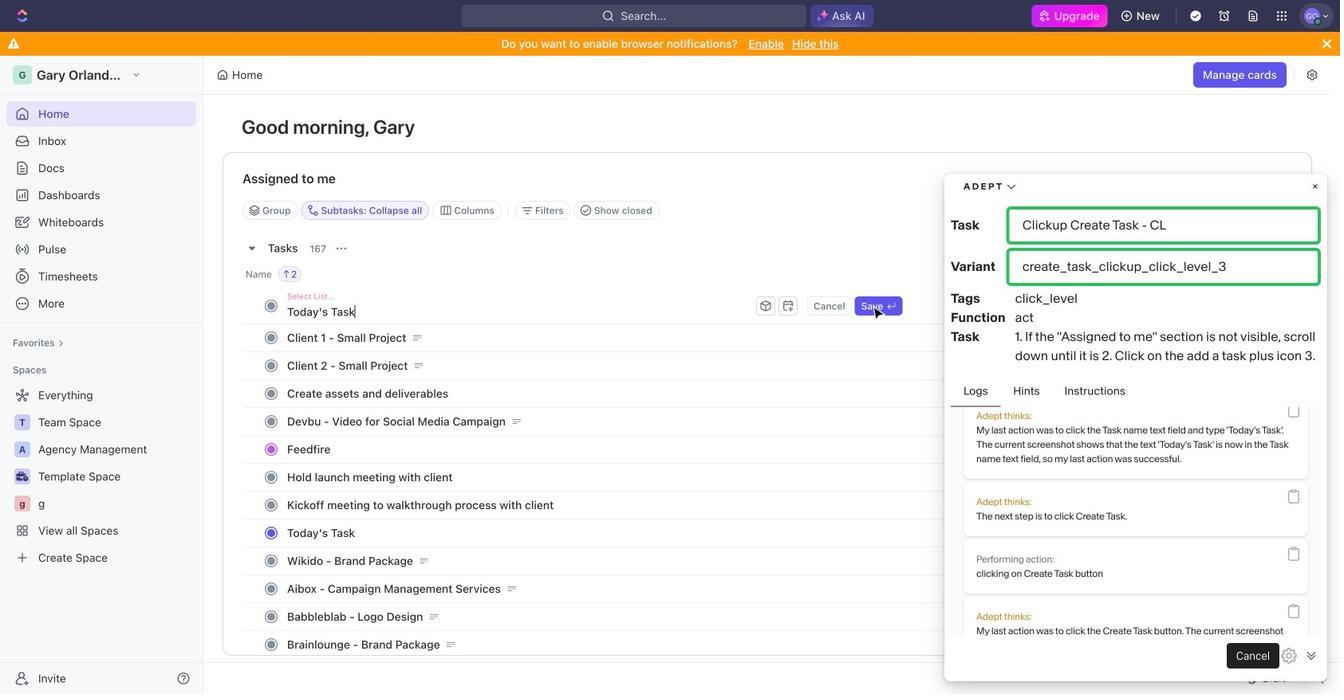 Task type: describe. For each thing, give the bounding box(es) containing it.
Task name or type '/' for commands text field
[[287, 299, 753, 325]]

team space, , element
[[14, 415, 30, 431]]



Task type: vqa. For each thing, say whether or not it's contained in the screenshot.
changed status from
no



Task type: locate. For each thing, give the bounding box(es) containing it.
sidebar navigation
[[0, 56, 207, 695]]

agency management, , element
[[14, 442, 30, 458]]

Search tasks... text field
[[1067, 199, 1226, 223]]

g, , element
[[14, 496, 30, 512]]

tree inside sidebar navigation
[[6, 383, 196, 571]]

gary orlando's workspace, , element
[[13, 65, 32, 85]]

tree
[[6, 383, 196, 571]]

business time image
[[16, 472, 28, 482]]



